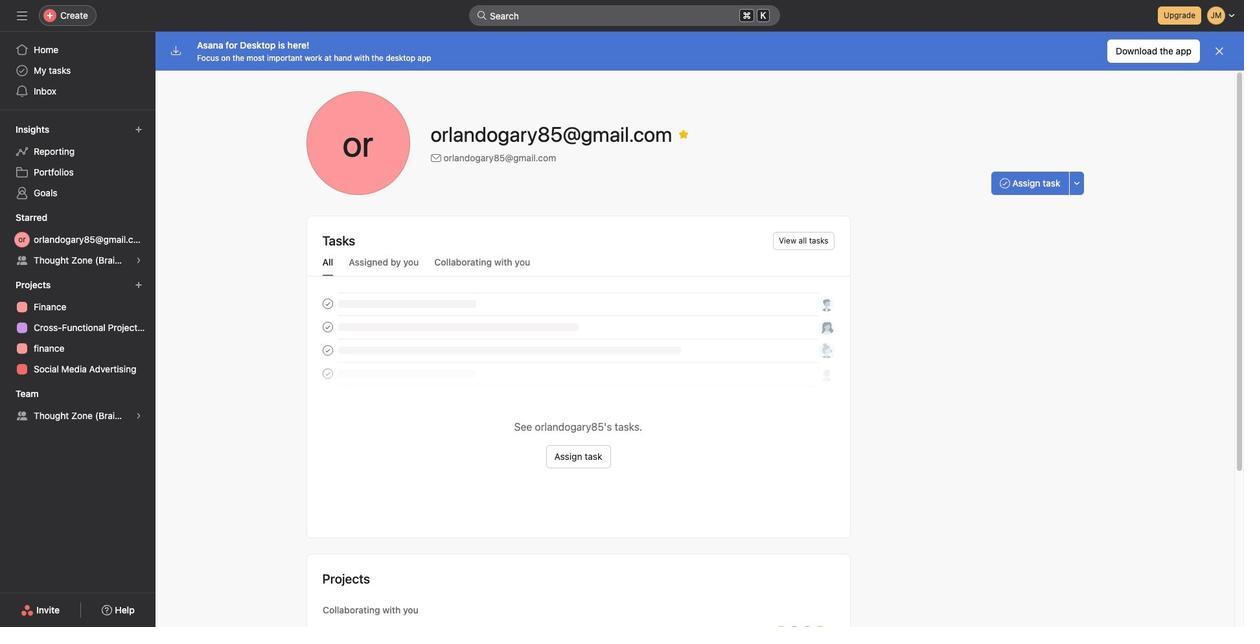 Task type: locate. For each thing, give the bounding box(es) containing it.
more options image
[[1073, 180, 1081, 187]]

prominent image
[[477, 10, 487, 21]]

None field
[[469, 5, 780, 26]]

tasks tabs tab list
[[307, 255, 850, 277]]

remove from starred image
[[679, 129, 689, 139]]

teams element
[[0, 382, 156, 429]]

new project or portfolio image
[[135, 281, 143, 289]]



Task type: describe. For each thing, give the bounding box(es) containing it.
see details, thought zone (brainstorm space) image
[[135, 257, 143, 264]]

new insights image
[[135, 126, 143, 134]]

projects element
[[0, 273, 156, 382]]

insights element
[[0, 118, 156, 206]]

global element
[[0, 32, 156, 110]]

hide sidebar image
[[17, 10, 27, 21]]

dismiss image
[[1214, 46, 1225, 56]]

starred element
[[0, 206, 156, 273]]

Search tasks, projects, and more text field
[[469, 5, 780, 26]]

see details, thought zone (brainstorm space) image
[[135, 412, 143, 420]]



Task type: vqa. For each thing, say whether or not it's contained in the screenshot.
"Tuesday" related to in
no



